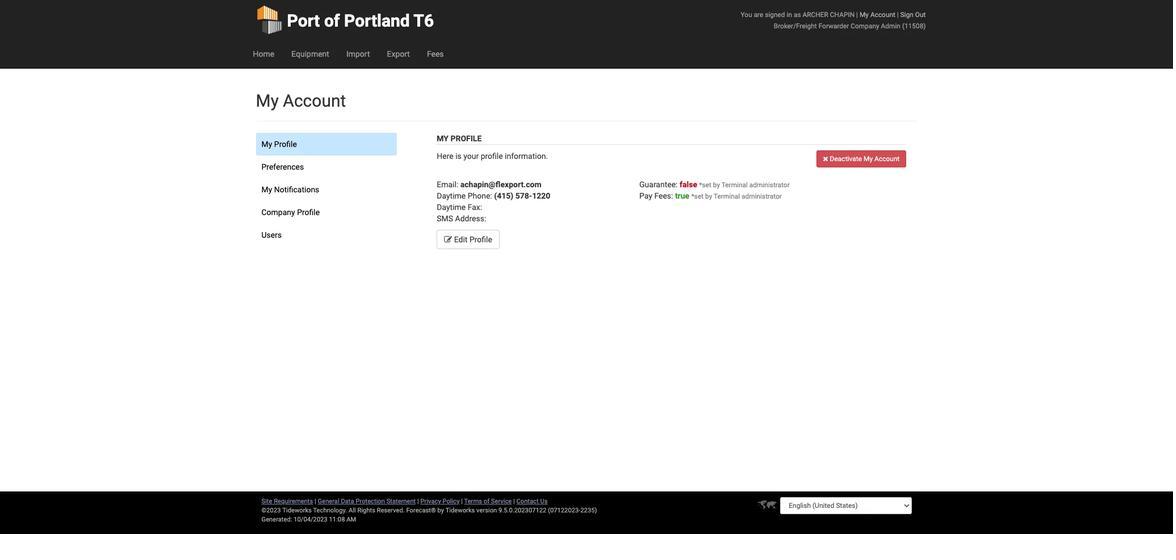 Task type: vqa. For each thing, say whether or not it's contained in the screenshot.
This
no



Task type: locate. For each thing, give the bounding box(es) containing it.
terminal right false
[[722, 181, 748, 189]]

portland
[[344, 11, 410, 31]]

my account
[[256, 91, 346, 111]]

10/04/2023
[[294, 516, 328, 524]]

your
[[464, 152, 479, 161]]

*set
[[700, 181, 712, 189], [692, 193, 704, 201]]

of up 'version'
[[484, 498, 490, 506]]

account down "equipment" dropdown button on the top left of page
[[283, 91, 346, 111]]

my profile
[[437, 134, 482, 143], [262, 140, 297, 149]]

terminal right true
[[714, 193, 740, 201]]

1 vertical spatial daytime
[[437, 203, 466, 212]]

import button
[[338, 40, 379, 68]]

generated:
[[262, 516, 292, 524]]

information.
[[505, 152, 548, 161]]

1 horizontal spatial my profile
[[437, 134, 482, 143]]

you are signed in as archer chapin | my account | sign out broker/freight forwarder company admin (11508)
[[741, 11, 926, 30]]

profile up preferences
[[274, 140, 297, 149]]

*set down false
[[692, 193, 704, 201]]

us
[[541, 498, 548, 506]]

company profile
[[262, 208, 320, 217]]

terminal
[[722, 181, 748, 189], [714, 193, 740, 201]]

578-
[[516, 191, 533, 201]]

daytime down email:
[[437, 191, 466, 201]]

0 vertical spatial company
[[851, 22, 880, 30]]

of
[[324, 11, 340, 31], [484, 498, 490, 506]]

2 vertical spatial account
[[875, 155, 900, 163]]

0 vertical spatial terminal
[[722, 181, 748, 189]]

0 horizontal spatial company
[[262, 208, 295, 217]]

profile
[[481, 152, 503, 161]]

preferences
[[262, 163, 304, 172]]

0 horizontal spatial by
[[438, 507, 444, 515]]

deactivate
[[830, 155, 863, 163]]

pay
[[640, 191, 653, 201]]

daytime up sms
[[437, 203, 466, 212]]

by inside site requirements | general data protection statement | privacy policy | terms of service | contact us ©2023 tideworks technology. all rights reserved. forecast® by tideworks version 9.5.0.202307122 (07122023-2235) generated: 10/04/2023 11:08 am
[[438, 507, 444, 515]]

0 horizontal spatial of
[[324, 11, 340, 31]]

company up users
[[262, 208, 295, 217]]

sign
[[901, 11, 914, 19]]

of inside site requirements | general data protection statement | privacy policy | terms of service | contact us ©2023 tideworks technology. all rights reserved. forecast® by tideworks version 9.5.0.202307122 (07122023-2235) generated: 10/04/2023 11:08 am
[[484, 498, 490, 506]]

company down "my account" link at right
[[851, 22, 880, 30]]

by right true
[[706, 193, 713, 201]]

0 vertical spatial daytime
[[437, 191, 466, 201]]

my profile up is on the left top
[[437, 134, 482, 143]]

1 vertical spatial account
[[283, 91, 346, 111]]

out
[[916, 11, 926, 19]]

| left general
[[315, 498, 316, 506]]

technology.
[[313, 507, 347, 515]]

1 daytime from the top
[[437, 191, 466, 201]]

protection
[[356, 498, 385, 506]]

my inside button
[[864, 155, 873, 163]]

my profile up preferences
[[262, 140, 297, 149]]

| right chapin
[[857, 11, 859, 19]]

true
[[676, 191, 690, 201]]

| up tideworks in the left bottom of the page
[[462, 498, 463, 506]]

site requirements | general data protection statement | privacy policy | terms of service | contact us ©2023 tideworks technology. all rights reserved. forecast® by tideworks version 9.5.0.202307122 (07122023-2235) generated: 10/04/2023 11:08 am
[[262, 498, 597, 524]]

here is your profile information.
[[437, 152, 548, 161]]

forecast®
[[407, 507, 436, 515]]

my right 'deactivate'
[[864, 155, 873, 163]]

account right 'deactivate'
[[875, 155, 900, 163]]

forwarder
[[819, 22, 850, 30]]

1 horizontal spatial of
[[484, 498, 490, 506]]

import
[[347, 49, 370, 59]]

1 horizontal spatial by
[[706, 193, 713, 201]]

service
[[491, 498, 512, 506]]

edit
[[454, 235, 468, 244]]

my account link
[[860, 11, 896, 19]]

0 vertical spatial of
[[324, 11, 340, 31]]

(415)
[[494, 191, 514, 201]]

0 vertical spatial *set
[[700, 181, 712, 189]]

profile right edit
[[470, 235, 493, 244]]

2 horizontal spatial by
[[714, 181, 721, 189]]

policy
[[443, 498, 460, 506]]

my up preferences
[[262, 140, 272, 149]]

admin
[[882, 22, 901, 30]]

0 vertical spatial account
[[871, 11, 896, 19]]

(11508)
[[903, 22, 926, 30]]

2235)
[[581, 507, 597, 515]]

1 vertical spatial terminal
[[714, 193, 740, 201]]

t6
[[414, 11, 434, 31]]

1 vertical spatial of
[[484, 498, 490, 506]]

as
[[794, 11, 801, 19]]

general
[[318, 498, 340, 506]]

my up here at top left
[[437, 134, 449, 143]]

my profile for preferences
[[262, 140, 297, 149]]

*set right false
[[700, 181, 712, 189]]

email: achapin@flexport.com daytime phone: (415) 578-1220 daytime fax: sms address:
[[437, 180, 551, 223]]

sms
[[437, 214, 453, 223]]

administrator
[[750, 181, 790, 189], [742, 193, 782, 201]]

daytime
[[437, 191, 466, 201], [437, 203, 466, 212]]

my down home
[[256, 91, 279, 111]]

account up admin at the right of the page
[[871, 11, 896, 19]]

0 vertical spatial administrator
[[750, 181, 790, 189]]

here
[[437, 152, 454, 161]]

of right 'port' at the left top of page
[[324, 11, 340, 31]]

my right chapin
[[860, 11, 869, 19]]

company inside the "you are signed in as archer chapin | my account | sign out broker/freight forwarder company admin (11508)"
[[851, 22, 880, 30]]

1 horizontal spatial company
[[851, 22, 880, 30]]

| up forecast®
[[418, 498, 419, 506]]

fees:
[[655, 191, 674, 201]]

times image
[[823, 156, 829, 163]]

1 vertical spatial by
[[706, 193, 713, 201]]

0 horizontal spatial my profile
[[262, 140, 297, 149]]

port
[[287, 11, 320, 31]]

is
[[456, 152, 462, 161]]

reserved.
[[377, 507, 405, 515]]

by right false
[[714, 181, 721, 189]]

equipment
[[292, 49, 330, 59]]

by
[[714, 181, 721, 189], [706, 193, 713, 201], [438, 507, 444, 515]]

my
[[860, 11, 869, 19], [256, 91, 279, 111], [437, 134, 449, 143], [262, 140, 272, 149], [864, 155, 873, 163], [262, 185, 272, 194]]

by down privacy policy link
[[438, 507, 444, 515]]

2 vertical spatial by
[[438, 507, 444, 515]]

general data protection statement link
[[318, 498, 416, 506]]

©2023 tideworks
[[262, 507, 312, 515]]

equipment button
[[283, 40, 338, 68]]

account
[[871, 11, 896, 19], [283, 91, 346, 111], [875, 155, 900, 163]]

profile
[[451, 134, 482, 143], [274, 140, 297, 149], [297, 208, 320, 217], [470, 235, 493, 244]]



Task type: describe. For each thing, give the bounding box(es) containing it.
false
[[680, 180, 698, 189]]

11:08
[[329, 516, 345, 524]]

notifications
[[274, 185, 320, 194]]

profile up your
[[451, 134, 482, 143]]

1220
[[533, 191, 551, 201]]

terms
[[465, 498, 482, 506]]

export button
[[379, 40, 419, 68]]

my down preferences
[[262, 185, 272, 194]]

terms of service link
[[465, 498, 512, 506]]

chapin
[[831, 11, 855, 19]]

in
[[787, 11, 793, 19]]

home
[[253, 49, 275, 59]]

port of portland t6
[[287, 11, 434, 31]]

requirements
[[274, 498, 313, 506]]

profile down notifications
[[297, 208, 320, 217]]

contact
[[517, 498, 539, 506]]

signed
[[766, 11, 786, 19]]

1 vertical spatial company
[[262, 208, 295, 217]]

privacy policy link
[[421, 498, 460, 506]]

1 vertical spatial administrator
[[742, 193, 782, 201]]

you
[[741, 11, 753, 19]]

am
[[347, 516, 356, 524]]

rights
[[358, 507, 376, 515]]

edit profile button
[[437, 230, 500, 249]]

1 vertical spatial *set
[[692, 193, 704, 201]]

fees button
[[419, 40, 453, 68]]

my inside the "you are signed in as archer chapin | my account | sign out broker/freight forwarder company admin (11508)"
[[860, 11, 869, 19]]

account inside the "you are signed in as archer chapin | my account | sign out broker/freight forwarder company admin (11508)"
[[871, 11, 896, 19]]

achapin@flexport.com
[[461, 180, 542, 189]]

deactivate my account
[[829, 155, 900, 163]]

privacy
[[421, 498, 441, 506]]

email:
[[437, 180, 459, 189]]

broker/freight
[[774, 22, 817, 30]]

profile inside button
[[470, 235, 493, 244]]

port of portland t6 link
[[256, 0, 434, 40]]

data
[[341, 498, 354, 506]]

(07122023-
[[548, 507, 581, 515]]

| up 9.5.0.202307122 in the left bottom of the page
[[514, 498, 515, 506]]

tideworks
[[446, 507, 475, 515]]

archer
[[803, 11, 829, 19]]

pencil square o image
[[444, 236, 452, 244]]

site requirements link
[[262, 498, 313, 506]]

edit profile
[[452, 235, 493, 244]]

contact us link
[[517, 498, 548, 506]]

phone:
[[468, 191, 493, 201]]

9.5.0.202307122
[[499, 507, 547, 515]]

my profile for here is your profile information.
[[437, 134, 482, 143]]

account inside "deactivate my account" button
[[875, 155, 900, 163]]

| left sign
[[898, 11, 899, 19]]

are
[[754, 11, 764, 19]]

my notifications
[[262, 185, 320, 194]]

guarantee: false *set by terminal administrator pay fees: true *set by terminal administrator
[[640, 180, 790, 201]]

guarantee:
[[640, 180, 678, 189]]

fax:
[[468, 203, 482, 212]]

site
[[262, 498, 272, 506]]

all
[[349, 507, 356, 515]]

sign out link
[[901, 11, 926, 19]]

0 vertical spatial by
[[714, 181, 721, 189]]

home button
[[245, 40, 283, 68]]

version
[[477, 507, 497, 515]]

users
[[262, 231, 282, 240]]

2 daytime from the top
[[437, 203, 466, 212]]

statement
[[387, 498, 416, 506]]

address:
[[455, 214, 487, 223]]

fees
[[427, 49, 444, 59]]

deactivate my account button
[[817, 151, 907, 168]]

export
[[387, 49, 410, 59]]



